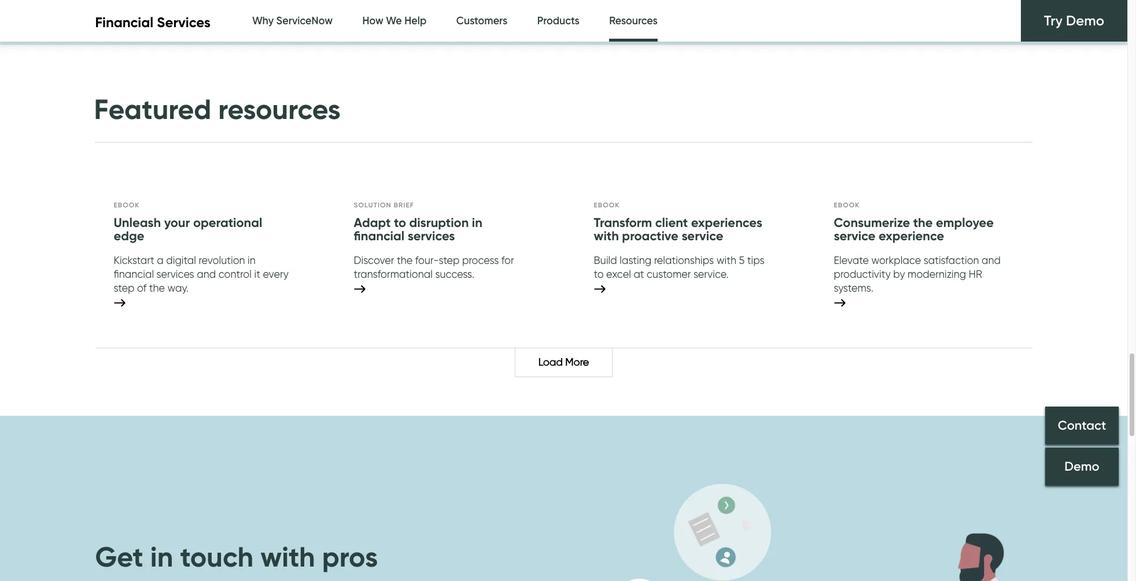 Task type: vqa. For each thing, say whether or not it's contained in the screenshot.


Task type: locate. For each thing, give the bounding box(es) containing it.
0 horizontal spatial step
[[114, 282, 134, 294]]

services
[[157, 14, 211, 31]]

to right adapt on the left top of page
[[394, 215, 406, 231]]

demo down contact link
[[1065, 460, 1100, 475]]

client
[[655, 215, 688, 231]]

servicenow
[[276, 14, 333, 27]]

to down build at the top
[[594, 268, 604, 280]]

2 service from the left
[[834, 229, 876, 244]]

the for consumerize
[[913, 215, 933, 231]]

services
[[408, 229, 455, 244], [157, 268, 194, 280]]

adapt
[[354, 215, 391, 231]]

and down the get
[[95, 576, 146, 582]]

financial
[[354, 229, 405, 244], [114, 268, 154, 280]]

transform client experiences with proactive service
[[594, 215, 762, 244]]

financial
[[95, 14, 153, 31]]

1 vertical spatial services
[[157, 268, 194, 280]]

discover
[[354, 254, 394, 267]]

2 horizontal spatial the
[[913, 215, 933, 231]]

0 vertical spatial step
[[439, 254, 460, 267]]

1 vertical spatial and
[[197, 268, 216, 280]]

0 vertical spatial financial
[[354, 229, 405, 244]]

2 vertical spatial the
[[149, 282, 165, 294]]

2 horizontal spatial and
[[982, 254, 1001, 267]]

by
[[893, 268, 905, 280]]

0 horizontal spatial to
[[394, 215, 406, 231]]

in up "process"
[[472, 215, 482, 231]]

contact
[[1058, 418, 1106, 434]]

1 vertical spatial step
[[114, 282, 134, 294]]

consumerize the employee service experience
[[834, 215, 994, 244]]

0 vertical spatial the
[[913, 215, 933, 231]]

step
[[439, 254, 460, 267], [114, 282, 134, 294]]

1 horizontal spatial the
[[397, 254, 413, 267]]

1 vertical spatial with
[[717, 254, 736, 267]]

proactive
[[622, 229, 679, 244]]

1 vertical spatial the
[[397, 254, 413, 267]]

0 vertical spatial and
[[982, 254, 1001, 267]]

the for discover
[[397, 254, 413, 267]]

0 horizontal spatial with
[[260, 540, 315, 575]]

service up elevate
[[834, 229, 876, 244]]

demo link
[[1045, 448, 1119, 487]]

why
[[252, 14, 274, 27]]

the inside discover the four-step process for transformational success.
[[397, 254, 413, 267]]

the left employee
[[913, 215, 933, 231]]

experience
[[879, 229, 944, 244]]

0 horizontal spatial in
[[150, 540, 173, 575]]

0 horizontal spatial financial
[[114, 268, 154, 280]]

the up transformational
[[397, 254, 413, 267]]

financial up "discover"
[[354, 229, 405, 244]]

to inside adapt to disruption in financial services
[[394, 215, 406, 231]]

why servicenow link
[[252, 0, 333, 42]]

2 vertical spatial with
[[260, 540, 315, 575]]

for
[[501, 254, 514, 267]]

with inside the "transform client experiences with proactive service"
[[594, 229, 619, 244]]

1 horizontal spatial in
[[248, 254, 256, 267]]

0 vertical spatial in
[[472, 215, 482, 231]]

step inside kickstart a digital revolution in financial services and control it every step of the way.
[[114, 282, 134, 294]]

5
[[739, 254, 745, 267]]

in up peers
[[150, 540, 173, 575]]

elevate workplace satisfaction and productivity by modernizing hr systems.
[[834, 254, 1001, 294]]

resources
[[218, 92, 341, 127]]

0 vertical spatial to
[[394, 215, 406, 231]]

1 vertical spatial in
[[248, 254, 256, 267]]

the
[[913, 215, 933, 231], [397, 254, 413, 267], [149, 282, 165, 294]]

2 horizontal spatial with
[[717, 254, 736, 267]]

0 horizontal spatial services
[[157, 268, 194, 280]]

0 horizontal spatial the
[[149, 282, 165, 294]]

your
[[164, 215, 190, 231]]

four-
[[415, 254, 439, 267]]

demo
[[1066, 12, 1104, 29], [1065, 460, 1100, 475]]

services up way. at the left of page
[[157, 268, 194, 280]]

1 vertical spatial to
[[594, 268, 604, 280]]

why servicenow
[[252, 14, 333, 27]]

and inside elevate workplace satisfaction and productivity by modernizing hr systems.
[[982, 254, 1001, 267]]

featured resources
[[94, 92, 341, 127]]

to
[[394, 215, 406, 231], [594, 268, 604, 280]]

2 horizontal spatial in
[[472, 215, 482, 231]]

financial down kickstart
[[114, 268, 154, 280]]

how we help link
[[362, 0, 427, 42]]

systems.
[[834, 282, 873, 294]]

transformational
[[354, 268, 433, 280]]

transform
[[594, 215, 652, 231]]

0 vertical spatial services
[[408, 229, 455, 244]]

demo right try
[[1066, 12, 1104, 29]]

try
[[1044, 12, 1063, 29]]

with for proactive
[[594, 229, 619, 244]]

and down revolution
[[197, 268, 216, 280]]

operational
[[193, 215, 262, 231]]

with inside get in touch with pros and peers
[[260, 540, 315, 575]]

step up success.
[[439, 254, 460, 267]]

in up it
[[248, 254, 256, 267]]

in
[[472, 215, 482, 231], [248, 254, 256, 267], [150, 540, 173, 575]]

1 horizontal spatial and
[[197, 268, 216, 280]]

with
[[594, 229, 619, 244], [717, 254, 736, 267], [260, 540, 315, 575]]

lasting
[[620, 254, 652, 267]]

in inside get in touch with pros and peers
[[150, 540, 173, 575]]

financial services
[[95, 14, 211, 31]]

unleash
[[114, 215, 161, 231]]

the inside consumerize the employee service experience
[[913, 215, 933, 231]]

get
[[95, 540, 143, 575]]

step left of at the left of page
[[114, 282, 134, 294]]

with for pros
[[260, 540, 315, 575]]

workplace
[[871, 254, 921, 267]]

with inside build lasting relationships with 5 tips to excel at customer service.
[[717, 254, 736, 267]]

productivity
[[834, 268, 891, 280]]

how
[[362, 14, 383, 27]]

1 horizontal spatial with
[[594, 229, 619, 244]]

1 horizontal spatial service
[[834, 229, 876, 244]]

1 vertical spatial financial
[[114, 268, 154, 280]]

process
[[462, 254, 499, 267]]

contact link
[[1045, 407, 1119, 446]]

featured
[[94, 92, 211, 127]]

the inside kickstart a digital revolution in financial services and control it every step of the way.
[[149, 282, 165, 294]]

pros
[[322, 540, 378, 575]]

touch
[[180, 540, 254, 575]]

2 vertical spatial and
[[95, 576, 146, 582]]

and up hr
[[982, 254, 1001, 267]]

and
[[982, 254, 1001, 267], [197, 268, 216, 280], [95, 576, 146, 582]]

0 vertical spatial with
[[594, 229, 619, 244]]

0 horizontal spatial and
[[95, 576, 146, 582]]

the right of at the left of page
[[149, 282, 165, 294]]

0 horizontal spatial service
[[682, 229, 723, 244]]

how we help
[[362, 14, 427, 27]]

load more link
[[515, 349, 613, 378]]

products
[[537, 14, 580, 27]]

kickstart
[[114, 254, 154, 267]]

1 service from the left
[[682, 229, 723, 244]]

services inside kickstart a digital revolution in financial services and control it every step of the way.
[[157, 268, 194, 280]]

service up relationships
[[682, 229, 723, 244]]

services up four-
[[408, 229, 455, 244]]

2 vertical spatial in
[[150, 540, 173, 575]]

excel
[[606, 268, 631, 280]]

customers
[[456, 14, 508, 27]]

1 horizontal spatial to
[[594, 268, 604, 280]]

1 horizontal spatial services
[[408, 229, 455, 244]]

more
[[565, 356, 589, 368]]

0 vertical spatial demo
[[1066, 12, 1104, 29]]

of
[[137, 282, 147, 294]]

disruption
[[409, 215, 469, 231]]

1 horizontal spatial financial
[[354, 229, 405, 244]]

edge
[[114, 229, 144, 244]]

1 horizontal spatial step
[[439, 254, 460, 267]]

resources link
[[609, 0, 658, 45]]

service
[[682, 229, 723, 244], [834, 229, 876, 244]]



Task type: describe. For each thing, give the bounding box(es) containing it.
relationships
[[654, 254, 714, 267]]

resources
[[609, 14, 658, 27]]

in inside adapt to disruption in financial services
[[472, 215, 482, 231]]

step inside discover the four-step process for transformational success.
[[439, 254, 460, 267]]

and inside kickstart a digital revolution in financial services and control it every step of the way.
[[197, 268, 216, 280]]

build lasting relationships with 5 tips to excel at customer service.
[[594, 254, 765, 280]]

modernizing
[[908, 268, 966, 280]]

satisfaction
[[924, 254, 979, 267]]

with for 5
[[717, 254, 736, 267]]

service inside consumerize the employee service experience
[[834, 229, 876, 244]]

1 vertical spatial demo
[[1065, 460, 1100, 475]]

and inside get in touch with pros and peers
[[95, 576, 146, 582]]

consumerize
[[834, 215, 910, 231]]

try demo
[[1044, 12, 1104, 29]]

digital
[[166, 254, 196, 267]]

control
[[219, 268, 252, 280]]

service.
[[694, 268, 729, 280]]

load
[[538, 356, 563, 368]]

adapt to disruption in financial services
[[354, 215, 482, 244]]

revolution
[[199, 254, 245, 267]]

employee
[[936, 215, 994, 231]]

build
[[594, 254, 617, 267]]

to inside build lasting relationships with 5 tips to excel at customer service.
[[594, 268, 604, 280]]

customer
[[647, 268, 691, 280]]

experiences
[[691, 215, 762, 231]]

hr
[[969, 268, 982, 280]]

success.
[[435, 268, 474, 280]]

products link
[[537, 0, 580, 42]]

it
[[254, 268, 260, 280]]

get in touch with pros and peers
[[95, 540, 378, 582]]

peers
[[153, 576, 225, 582]]

help
[[404, 14, 427, 27]]

tips
[[747, 254, 765, 267]]

services inside adapt to disruption in financial services
[[408, 229, 455, 244]]

unleash your operational edge
[[114, 215, 262, 244]]

service inside the "transform client experiences with proactive service"
[[682, 229, 723, 244]]

financial inside adapt to disruption in financial services
[[354, 229, 405, 244]]

at
[[634, 268, 644, 280]]

way.
[[168, 282, 189, 294]]

we
[[386, 14, 402, 27]]

financial inside kickstart a digital revolution in financial services and control it every step of the way.
[[114, 268, 154, 280]]

a
[[157, 254, 164, 267]]

try demo link
[[1021, 0, 1128, 42]]

load more
[[538, 356, 589, 368]]

elevate
[[834, 254, 869, 267]]

every
[[263, 268, 289, 280]]

kickstart a digital revolution in financial services and control it every step of the way.
[[114, 254, 289, 294]]

customers link
[[456, 0, 508, 42]]

discover the four-step process for transformational success.
[[354, 254, 514, 280]]

in inside kickstart a digital revolution in financial services and control it every step of the way.
[[248, 254, 256, 267]]



